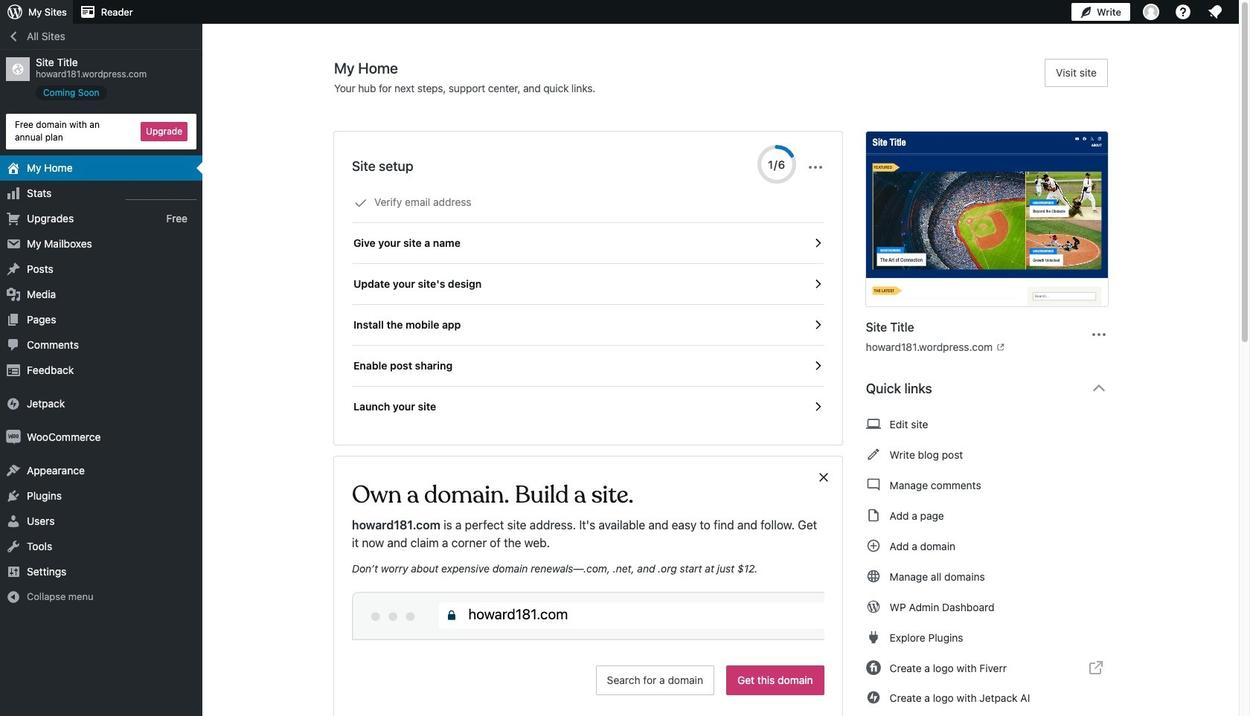 Task type: vqa. For each thing, say whether or not it's contained in the screenshot.
the Highest hourly views 0 image at the left top of page
yes



Task type: describe. For each thing, give the bounding box(es) containing it.
dismiss domain name promotion image
[[817, 469, 831, 487]]

highest hourly views 0 image
[[126, 190, 197, 200]]

dismiss settings image
[[807, 159, 825, 176]]

2 task enabled image from the top
[[811, 401, 825, 414]]

more options for site site title image
[[1091, 326, 1109, 344]]

launchpad checklist element
[[352, 182, 825, 427]]

1 task enabled image from the top
[[811, 319, 825, 332]]

3 task enabled image from the top
[[811, 360, 825, 373]]



Task type: locate. For each thing, give the bounding box(es) containing it.
0 vertical spatial task enabled image
[[811, 237, 825, 250]]

1 img image from the top
[[6, 397, 21, 411]]

task enabled image
[[811, 237, 825, 250], [811, 278, 825, 291], [811, 360, 825, 373]]

laptop image
[[866, 415, 881, 433]]

mode_comment image
[[866, 476, 881, 494]]

img image
[[6, 397, 21, 411], [6, 430, 21, 445]]

help image
[[1175, 3, 1193, 21]]

0 vertical spatial img image
[[6, 397, 21, 411]]

2 vertical spatial task enabled image
[[811, 360, 825, 373]]

my profile image
[[1144, 4, 1160, 20]]

task enabled image
[[811, 319, 825, 332], [811, 401, 825, 414]]

edit image
[[866, 446, 881, 464]]

progress bar
[[758, 145, 796, 184]]

1 task enabled image from the top
[[811, 237, 825, 250]]

main content
[[334, 59, 1121, 717]]

1 vertical spatial task enabled image
[[811, 278, 825, 291]]

1 vertical spatial img image
[[6, 430, 21, 445]]

2 img image from the top
[[6, 430, 21, 445]]

0 vertical spatial task enabled image
[[811, 319, 825, 332]]

manage your notifications image
[[1207, 3, 1225, 21]]

insert_drive_file image
[[866, 507, 881, 525]]

1 vertical spatial task enabled image
[[811, 401, 825, 414]]

2 task enabled image from the top
[[811, 278, 825, 291]]



